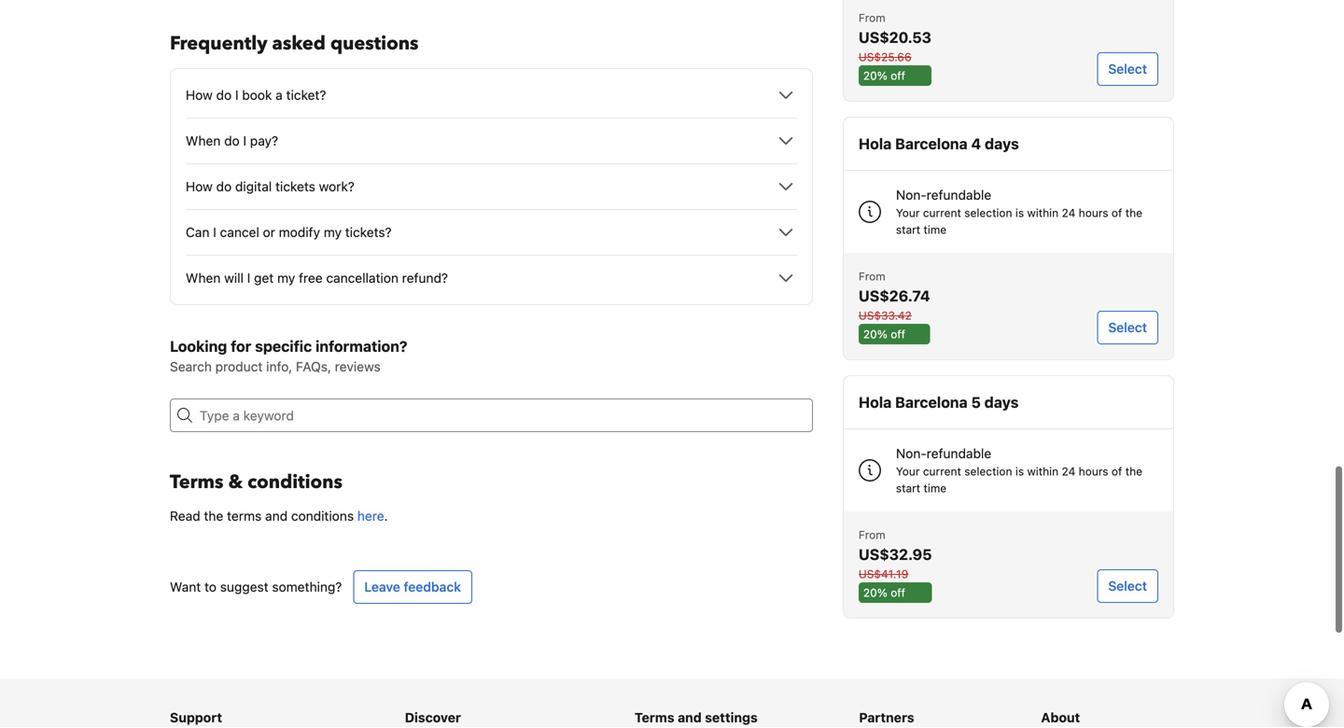 Task type: describe. For each thing, give the bounding box(es) containing it.
hola for hola barcelona 5 days
[[859, 393, 892, 411]]

off for us$32.95
[[891, 586, 905, 599]]

hola barcelona 5 days
[[859, 393, 1019, 411]]

i for get
[[247, 270, 250, 286]]

can i cancel or modify my tickets? button
[[186, 221, 797, 244]]

non- for hola barcelona 5 days
[[896, 446, 927, 461]]

want
[[170, 579, 201, 595]]

hours for hola barcelona 4 days
[[1079, 206, 1108, 219]]

terms
[[227, 508, 262, 524]]

from us$26.74 us$33.42 20% off
[[859, 270, 930, 341]]

from for us$32.95
[[859, 528, 885, 541]]

of for hola barcelona 4 days
[[1112, 206, 1122, 219]]

terms & conditions
[[170, 469, 342, 495]]

time for us$32.95
[[924, 482, 947, 495]]

how for how do digital tickets work?
[[186, 179, 213, 194]]

cancel
[[220, 224, 259, 240]]

suggest
[[220, 579, 268, 595]]

or
[[263, 224, 275, 240]]

time for us$26.74
[[924, 223, 947, 236]]

my inside "dropdown button"
[[324, 224, 342, 240]]

ticket?
[[286, 87, 326, 103]]

&
[[228, 469, 243, 495]]

i for book
[[235, 87, 238, 103]]

settings
[[705, 710, 758, 725]]

select button for hola barcelona 4 days
[[1097, 311, 1158, 344]]

refund?
[[402, 270, 448, 286]]

1 vertical spatial conditions
[[291, 508, 354, 524]]

non-refundable your current selection is within 24 hours of the start time for hola barcelona 5 days
[[896, 446, 1142, 495]]

free
[[299, 270, 323, 286]]

will
[[224, 270, 244, 286]]

how do i book a ticket?
[[186, 87, 326, 103]]

us$33.42
[[859, 309, 912, 322]]

i inside "dropdown button"
[[213, 224, 216, 240]]

us$26.74
[[859, 287, 930, 305]]

days for hola barcelona 5 days
[[984, 393, 1019, 411]]

from for us$26.74
[[859, 270, 885, 283]]

selection for 4
[[964, 206, 1012, 219]]

0 horizontal spatial and
[[265, 508, 288, 524]]

work?
[[319, 179, 355, 194]]

do for tickets
[[216, 179, 232, 194]]

selection for 5
[[964, 465, 1012, 478]]

looking for specific information? search product info, faqs, reviews
[[170, 337, 407, 374]]

barcelona for 4
[[895, 135, 968, 153]]

1 select from the top
[[1108, 61, 1147, 77]]

partners
[[859, 710, 914, 725]]

20% for us$20.53
[[863, 69, 887, 82]]

a
[[276, 87, 283, 103]]

hola for hola barcelona 4 days
[[859, 135, 892, 153]]

your for us$26.74
[[896, 206, 920, 219]]

here link
[[357, 508, 384, 524]]

non- for hola barcelona 4 days
[[896, 187, 927, 203]]

terms for terms and settings
[[635, 710, 674, 725]]

from for us$20.53
[[859, 11, 885, 24]]

when do i pay?
[[186, 133, 278, 148]]

something?
[[272, 579, 342, 595]]

frequently asked questions
[[170, 31, 419, 56]]

non-refundable your current selection is within 24 hours of the start time for hola barcelona 4 days
[[896, 187, 1142, 236]]

when for when will i get my free cancellation refund?
[[186, 270, 221, 286]]

how for how do i book a ticket?
[[186, 87, 213, 103]]

read the terms and conditions here .
[[170, 508, 388, 524]]

leave feedback button
[[353, 570, 472, 604]]

frequently
[[170, 31, 267, 56]]

24 for hola barcelona 4 days
[[1062, 206, 1076, 219]]

specific
[[255, 337, 312, 355]]

the for hola barcelona 5 days
[[1125, 465, 1142, 478]]

current for 5
[[923, 465, 961, 478]]

book
[[242, 87, 272, 103]]

info,
[[266, 359, 292, 374]]

hours for hola barcelona 5 days
[[1079, 465, 1108, 478]]

select for hola barcelona 5 days
[[1108, 578, 1147, 594]]

0 vertical spatial conditions
[[247, 469, 342, 495]]

do for pay?
[[224, 133, 240, 148]]

off for us$26.74
[[891, 328, 905, 341]]

us$32.95
[[859, 546, 932, 563]]

refundable for 4
[[927, 187, 991, 203]]

i for pay?
[[243, 133, 246, 148]]

feedback
[[404, 579, 461, 595]]

within for hola barcelona 5 days
[[1027, 465, 1059, 478]]

24 for hola barcelona 5 days
[[1062, 465, 1076, 478]]

start for us$26.74
[[896, 223, 920, 236]]



Task type: locate. For each thing, give the bounding box(es) containing it.
1 non- from the top
[[896, 187, 927, 203]]

1 hola from the top
[[859, 135, 892, 153]]

barcelona
[[895, 135, 968, 153], [895, 393, 968, 411]]

looking
[[170, 337, 227, 355]]

3 from from the top
[[859, 528, 885, 541]]

0 vertical spatial hours
[[1079, 206, 1108, 219]]

i right will
[[247, 270, 250, 286]]

off down us$25.66
[[891, 69, 905, 82]]

0 vertical spatial your
[[896, 206, 920, 219]]

how inside dropdown button
[[186, 87, 213, 103]]

0 vertical spatial the
[[1125, 206, 1142, 219]]

0 vertical spatial 24
[[1062, 206, 1076, 219]]

0 vertical spatial off
[[891, 69, 905, 82]]

questions
[[330, 31, 419, 56]]

for
[[231, 337, 251, 355]]

barcelona left 5
[[895, 393, 968, 411]]

0 vertical spatial within
[[1027, 206, 1059, 219]]

my inside dropdown button
[[277, 270, 295, 286]]

my right get at the top of page
[[277, 270, 295, 286]]

0 horizontal spatial my
[[277, 270, 295, 286]]

is
[[1015, 206, 1024, 219], [1015, 465, 1024, 478]]

1 vertical spatial off
[[891, 328, 905, 341]]

select button for hola barcelona 5 days
[[1097, 569, 1158, 603]]

3 select from the top
[[1108, 578, 1147, 594]]

discover
[[405, 710, 461, 725]]

off for us$20.53
[[891, 69, 905, 82]]

how up can
[[186, 179, 213, 194]]

how down frequently
[[186, 87, 213, 103]]

2 24 from the top
[[1062, 465, 1076, 478]]

can
[[186, 224, 210, 240]]

1 vertical spatial select
[[1108, 320, 1147, 335]]

2 of from the top
[[1112, 465, 1122, 478]]

2 vertical spatial from
[[859, 528, 885, 541]]

from
[[859, 11, 885, 24], [859, 270, 885, 283], [859, 528, 885, 541]]

when for when do i pay?
[[186, 133, 221, 148]]

selection down 5
[[964, 465, 1012, 478]]

my right modify
[[324, 224, 342, 240]]

0 vertical spatial refundable
[[927, 187, 991, 203]]

0 vertical spatial days
[[985, 135, 1019, 153]]

information?
[[315, 337, 407, 355]]

of for hola barcelona 5 days
[[1112, 465, 1122, 478]]

terms left "settings"
[[635, 710, 674, 725]]

off inside from us$32.95 us$41.19 20% off
[[891, 586, 905, 599]]

1 current from the top
[[923, 206, 961, 219]]

and right terms at the left bottom of the page
[[265, 508, 288, 524]]

from up the us$26.74
[[859, 270, 885, 283]]

3 20% from the top
[[863, 586, 887, 599]]

2 selection from the top
[[964, 465, 1012, 478]]

0 vertical spatial is
[[1015, 206, 1024, 219]]

0 vertical spatial current
[[923, 206, 961, 219]]

0 vertical spatial 20%
[[863, 69, 887, 82]]

select button
[[1097, 52, 1158, 86], [1097, 311, 1158, 344], [1097, 569, 1158, 603]]

0 vertical spatial my
[[324, 224, 342, 240]]

hours
[[1079, 206, 1108, 219], [1079, 465, 1108, 478]]

2 off from the top
[[891, 328, 905, 341]]

the for hola barcelona 4 days
[[1125, 206, 1142, 219]]

time up the us$26.74
[[924, 223, 947, 236]]

2 select button from the top
[[1097, 311, 1158, 344]]

how
[[186, 87, 213, 103], [186, 179, 213, 194]]

1 vertical spatial select button
[[1097, 311, 1158, 344]]

1 vertical spatial days
[[984, 393, 1019, 411]]

1 vertical spatial start
[[896, 482, 920, 495]]

1 select button from the top
[[1097, 52, 1158, 86]]

1 vertical spatial your
[[896, 465, 920, 478]]

refundable down 4
[[927, 187, 991, 203]]

1 vertical spatial within
[[1027, 465, 1059, 478]]

non- down hola barcelona 5 days
[[896, 446, 927, 461]]

off down the us$33.42
[[891, 328, 905, 341]]

20% down us$25.66
[[863, 69, 887, 82]]

1 your from the top
[[896, 206, 920, 219]]

non-
[[896, 187, 927, 203], [896, 446, 927, 461]]

4
[[971, 135, 981, 153]]

2 non-refundable your current selection is within 24 hours of the start time from the top
[[896, 446, 1142, 495]]

1 vertical spatial my
[[277, 270, 295, 286]]

1 how from the top
[[186, 87, 213, 103]]

1 vertical spatial time
[[924, 482, 947, 495]]

do left pay? on the left top of the page
[[224, 133, 240, 148]]

from us$32.95 us$41.19 20% off
[[859, 528, 932, 599]]

of
[[1112, 206, 1122, 219], [1112, 465, 1122, 478]]

from inside from us$32.95 us$41.19 20% off
[[859, 528, 885, 541]]

2 your from the top
[[896, 465, 920, 478]]

days
[[985, 135, 1019, 153], [984, 393, 1019, 411]]

1 barcelona from the top
[[895, 135, 968, 153]]

conditions
[[247, 469, 342, 495], [291, 508, 354, 524]]

time
[[924, 223, 947, 236], [924, 482, 947, 495]]

2 is from the top
[[1015, 465, 1024, 478]]

leave feedback
[[364, 579, 461, 595]]

1 vertical spatial selection
[[964, 465, 1012, 478]]

1 vertical spatial 24
[[1062, 465, 1076, 478]]

us$41.19
[[859, 567, 908, 581]]

refundable
[[927, 187, 991, 203], [927, 446, 991, 461]]

2 select from the top
[[1108, 320, 1147, 335]]

do
[[216, 87, 232, 103], [224, 133, 240, 148], [216, 179, 232, 194]]

1 is from the top
[[1015, 206, 1024, 219]]

0 vertical spatial terms
[[170, 469, 224, 495]]

your
[[896, 206, 920, 219], [896, 465, 920, 478]]

2 from from the top
[[859, 270, 885, 283]]

2 barcelona from the top
[[895, 393, 968, 411]]

about
[[1041, 710, 1080, 725]]

5
[[971, 393, 981, 411]]

here
[[357, 508, 384, 524]]

the
[[1125, 206, 1142, 219], [1125, 465, 1142, 478], [204, 508, 223, 524]]

my
[[324, 224, 342, 240], [277, 270, 295, 286]]

2 hours from the top
[[1079, 465, 1108, 478]]

when will i get my free cancellation refund? button
[[186, 267, 797, 289]]

start
[[896, 223, 920, 236], [896, 482, 920, 495]]

start up "us$32.95" at the bottom right
[[896, 482, 920, 495]]

0 vertical spatial do
[[216, 87, 232, 103]]

1 vertical spatial non-refundable your current selection is within 24 hours of the start time
[[896, 446, 1142, 495]]

1 vertical spatial refundable
[[927, 446, 991, 461]]

2 vertical spatial 20%
[[863, 586, 887, 599]]

non-refundable your current selection is within 24 hours of the start time
[[896, 187, 1142, 236], [896, 446, 1142, 495]]

2 time from the top
[[924, 482, 947, 495]]

terms
[[170, 469, 224, 495], [635, 710, 674, 725]]

us$25.66
[[859, 50, 912, 63]]

0 vertical spatial from
[[859, 11, 885, 24]]

1 from from the top
[[859, 11, 885, 24]]

current down hola barcelona 4 days
[[923, 206, 961, 219]]

selection
[[964, 206, 1012, 219], [964, 465, 1012, 478]]

barcelona left 4
[[895, 135, 968, 153]]

selection down 4
[[964, 206, 1012, 219]]

1 days from the top
[[985, 135, 1019, 153]]

1 vertical spatial from
[[859, 270, 885, 283]]

0 vertical spatial select button
[[1097, 52, 1158, 86]]

from inside from us$26.74 us$33.42 20% off
[[859, 270, 885, 283]]

when will i get my free cancellation refund?
[[186, 270, 448, 286]]

hola
[[859, 135, 892, 153], [859, 393, 892, 411]]

from us$20.53 us$25.66 20% off
[[859, 11, 931, 82]]

from up "us$32.95" at the bottom right
[[859, 528, 885, 541]]

1 horizontal spatial terms
[[635, 710, 674, 725]]

non-refundable your current selection is within 24 hours of the start time down 4
[[896, 187, 1142, 236]]

2 vertical spatial the
[[204, 508, 223, 524]]

conditions left the here
[[291, 508, 354, 524]]

0 vertical spatial barcelona
[[895, 135, 968, 153]]

modify
[[279, 224, 320, 240]]

0 horizontal spatial terms
[[170, 469, 224, 495]]

select for hola barcelona 4 days
[[1108, 320, 1147, 335]]

20% inside from us$26.74 us$33.42 20% off
[[863, 328, 887, 341]]

1 vertical spatial barcelona
[[895, 393, 968, 411]]

leave
[[364, 579, 400, 595]]

2 vertical spatial off
[[891, 586, 905, 599]]

off down us$41.19
[[891, 586, 905, 599]]

1 horizontal spatial and
[[678, 710, 702, 725]]

days for hola barcelona 4 days
[[985, 135, 1019, 153]]

is for hola barcelona 4 days
[[1015, 206, 1024, 219]]

when left will
[[186, 270, 221, 286]]

do for book
[[216, 87, 232, 103]]

0 vertical spatial select
[[1108, 61, 1147, 77]]

from up 'us$20.53'
[[859, 11, 885, 24]]

i left pay? on the left top of the page
[[243, 133, 246, 148]]

current for 4
[[923, 206, 961, 219]]

can i cancel or modify my tickets?
[[186, 224, 392, 240]]

is for hola barcelona 5 days
[[1015, 465, 1024, 478]]

to
[[204, 579, 217, 595]]

non- down hola barcelona 4 days
[[896, 187, 927, 203]]

20% for us$32.95
[[863, 586, 887, 599]]

i right can
[[213, 224, 216, 240]]

1 vertical spatial is
[[1015, 465, 1024, 478]]

current down hola barcelona 5 days
[[923, 465, 961, 478]]

product
[[215, 359, 263, 374]]

1 non-refundable your current selection is within 24 hours of the start time from the top
[[896, 187, 1142, 236]]

refundable down 5
[[927, 446, 991, 461]]

from inside from us$20.53 us$25.66 20% off
[[859, 11, 885, 24]]

1 vertical spatial hola
[[859, 393, 892, 411]]

20% inside from us$32.95 us$41.19 20% off
[[863, 586, 887, 599]]

do inside when do i pay? dropdown button
[[224, 133, 240, 148]]

1 vertical spatial of
[[1112, 465, 1122, 478]]

1 20% from the top
[[863, 69, 887, 82]]

0 vertical spatial time
[[924, 223, 947, 236]]

2 20% from the top
[[863, 328, 887, 341]]

2 within from the top
[[1027, 465, 1059, 478]]

your for us$32.95
[[896, 465, 920, 478]]

1 refundable from the top
[[927, 187, 991, 203]]

search
[[170, 359, 212, 374]]

2 when from the top
[[186, 270, 221, 286]]

read
[[170, 508, 200, 524]]

digital
[[235, 179, 272, 194]]

2 vertical spatial select button
[[1097, 569, 1158, 603]]

i inside dropdown button
[[235, 87, 238, 103]]

1 vertical spatial the
[[1125, 465, 1142, 478]]

2 refundable from the top
[[927, 446, 991, 461]]

20% inside from us$20.53 us$25.66 20% off
[[863, 69, 887, 82]]

0 vertical spatial non-refundable your current selection is within 24 hours of the start time
[[896, 187, 1142, 236]]

support
[[170, 710, 222, 725]]

20% down us$41.19
[[863, 586, 887, 599]]

1 vertical spatial 20%
[[863, 328, 887, 341]]

1 24 from the top
[[1062, 206, 1076, 219]]

3 select button from the top
[[1097, 569, 1158, 603]]

asked
[[272, 31, 326, 56]]

0 vertical spatial of
[[1112, 206, 1122, 219]]

tickets
[[275, 179, 315, 194]]

do left book
[[216, 87, 232, 103]]

conditions up read the terms and conditions here .
[[247, 469, 342, 495]]

tickets?
[[345, 224, 392, 240]]

your down hola barcelona 4 days
[[896, 206, 920, 219]]

and left "settings"
[[678, 710, 702, 725]]

1 vertical spatial non-
[[896, 446, 927, 461]]

and
[[265, 508, 288, 524], [678, 710, 702, 725]]

faqs,
[[296, 359, 331, 374]]

when left pay? on the left top of the page
[[186, 133, 221, 148]]

2 days from the top
[[984, 393, 1019, 411]]

2 non- from the top
[[896, 446, 927, 461]]

1 when from the top
[[186, 133, 221, 148]]

when do i pay? button
[[186, 130, 797, 152]]

0 vertical spatial selection
[[964, 206, 1012, 219]]

24
[[1062, 206, 1076, 219], [1062, 465, 1076, 478]]

start for us$32.95
[[896, 482, 920, 495]]

0 vertical spatial when
[[186, 133, 221, 148]]

Type a keyword field
[[192, 399, 813, 432]]

get
[[254, 270, 274, 286]]

1 time from the top
[[924, 223, 947, 236]]

how inside "dropdown button"
[[186, 179, 213, 194]]

0 vertical spatial non-
[[896, 187, 927, 203]]

off inside from us$20.53 us$25.66 20% off
[[891, 69, 905, 82]]

current
[[923, 206, 961, 219], [923, 465, 961, 478]]

want to suggest something?
[[170, 579, 342, 595]]

cancellation
[[326, 270, 399, 286]]

non-refundable your current selection is within 24 hours of the start time down 5
[[896, 446, 1142, 495]]

hola down us$25.66
[[859, 135, 892, 153]]

0 vertical spatial start
[[896, 223, 920, 236]]

start up the us$26.74
[[896, 223, 920, 236]]

3 off from the top
[[891, 586, 905, 599]]

do inside how do digital tickets work? "dropdown button"
[[216, 179, 232, 194]]

1 selection from the top
[[964, 206, 1012, 219]]

20% down the us$33.42
[[863, 328, 887, 341]]

1 vertical spatial terms
[[635, 710, 674, 725]]

how do digital tickets work?
[[186, 179, 355, 194]]

2 vertical spatial select
[[1108, 578, 1147, 594]]

1 vertical spatial when
[[186, 270, 221, 286]]

20%
[[863, 69, 887, 82], [863, 328, 887, 341], [863, 586, 887, 599]]

2 start from the top
[[896, 482, 920, 495]]

terms up read
[[170, 469, 224, 495]]

when
[[186, 133, 221, 148], [186, 270, 221, 286]]

us$20.53
[[859, 28, 931, 46]]

2 hola from the top
[[859, 393, 892, 411]]

how do i book a ticket? button
[[186, 84, 797, 106]]

.
[[384, 508, 388, 524]]

1 vertical spatial current
[[923, 465, 961, 478]]

refundable for 5
[[927, 446, 991, 461]]

2 how from the top
[[186, 179, 213, 194]]

your down hola barcelona 5 days
[[896, 465, 920, 478]]

0 vertical spatial how
[[186, 87, 213, 103]]

0 vertical spatial and
[[265, 508, 288, 524]]

1 horizontal spatial my
[[324, 224, 342, 240]]

1 of from the top
[[1112, 206, 1122, 219]]

terms and settings
[[635, 710, 758, 725]]

within
[[1027, 206, 1059, 219], [1027, 465, 1059, 478]]

hola barcelona 4 days
[[859, 135, 1019, 153]]

1 start from the top
[[896, 223, 920, 236]]

i left book
[[235, 87, 238, 103]]

1 vertical spatial hours
[[1079, 465, 1108, 478]]

1 within from the top
[[1027, 206, 1059, 219]]

pay?
[[250, 133, 278, 148]]

within for hola barcelona 4 days
[[1027, 206, 1059, 219]]

20% for us$26.74
[[863, 328, 887, 341]]

2 vertical spatial do
[[216, 179, 232, 194]]

days right 4
[[985, 135, 1019, 153]]

reviews
[[335, 359, 381, 374]]

1 off from the top
[[891, 69, 905, 82]]

barcelona for 5
[[895, 393, 968, 411]]

1 vertical spatial and
[[678, 710, 702, 725]]

do left digital
[[216, 179, 232, 194]]

1 hours from the top
[[1079, 206, 1108, 219]]

time up "us$32.95" at the bottom right
[[924, 482, 947, 495]]

days right 5
[[984, 393, 1019, 411]]

i
[[235, 87, 238, 103], [243, 133, 246, 148], [213, 224, 216, 240], [247, 270, 250, 286]]

1 vertical spatial how
[[186, 179, 213, 194]]

0 vertical spatial hola
[[859, 135, 892, 153]]

hola down the us$33.42
[[859, 393, 892, 411]]

off inside from us$26.74 us$33.42 20% off
[[891, 328, 905, 341]]

terms for terms & conditions
[[170, 469, 224, 495]]

1 vertical spatial do
[[224, 133, 240, 148]]

how do digital tickets work? button
[[186, 175, 797, 198]]

2 current from the top
[[923, 465, 961, 478]]

do inside how do i book a ticket? dropdown button
[[216, 87, 232, 103]]



Task type: vqa. For each thing, say whether or not it's contained in the screenshot.
When
yes



